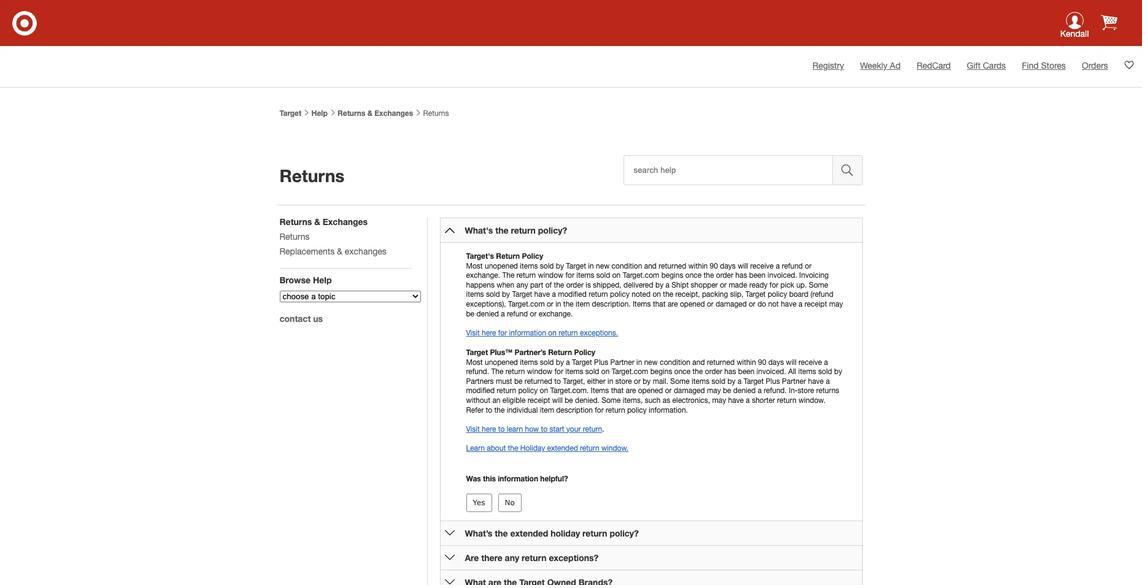 Task type: describe. For each thing, give the bounding box(es) containing it.
target up target,
[[572, 358, 592, 367]]

(refund
[[811, 291, 834, 299]]

1 vertical spatial policy?
[[610, 528, 639, 539]]

item inside target's return policy most unopened items sold by target in new condition and returned within 90 days will receive a refund or exchange. the return window for items sold on target.com begins once the order has been invoiced. invoicing happens when any part of the order is shipped, delivered by a shipt shopper or made ready for pick up. some items sold by target have a modified return policy noted on the receipt, packing slip, target policy board (refund exceptions), target.com or in the item description. items that are opened or damaged or do not have a receipt may be denied a refund or exchange.
[[576, 300, 590, 309]]

plus™
[[490, 348, 513, 357]]

2 vertical spatial will
[[552, 396, 563, 405]]

return up part
[[517, 271, 536, 280]]

0 vertical spatial information
[[509, 329, 546, 337]]

return right your
[[583, 425, 602, 434]]

been inside target plus™ partner's return policy most unopened items sold by a target plus partner in new condition and returned within 90 days will receive a refund. the return window for items sold on target.com begins once the order has been invoiced. all items sold by partners must be returned to target, either in store or by mail. some items sold by a target plus partner have a modified return policy on target.com. items that are opened or damaged may be denied a refund. in-store returns without an eligible receipt will be denied. some items, such as electronics, may have a shorter return window. refer to the individual item description for return policy information.
[[738, 368, 755, 376]]

0 vertical spatial target.com
[[623, 271, 659, 280]]

the right what's
[[495, 225, 509, 236]]

items up "electronics,"
[[692, 377, 710, 386]]

description.
[[592, 300, 631, 309]]

begins inside target plus™ partner's return policy most unopened items sold by a target plus partner in new condition and returned within 90 days will receive a refund. the return window for items sold on target.com begins once the order has been invoiced. all items sold by partners must be returned to target, either in store or by mail. some items sold by a target plus partner have a modified return policy on target.com. items that are opened or damaged may be denied a refund. in-store returns without an eligible receipt will be denied. some items, such as electronics, may have a shorter return window. refer to the individual item description for return policy information.
[[650, 368, 672, 376]]

here for for
[[482, 329, 496, 337]]

the up shopper
[[704, 271, 714, 280]]

most inside target's return policy most unopened items sold by target in new condition and returned within 90 days will receive a refund or exchange. the return window for items sold on target.com begins once the order has been invoiced. invoicing happens when any part of the order is shipped, delivered by a shipt shopper or made ready for pick up. some items sold by target have a modified return policy noted on the receipt, packing slip, target policy board (refund exceptions), target.com or in the item description. items that are opened or damaged or do not have a receipt may be denied a refund or exchange.
[[466, 262, 483, 270]]

refer
[[466, 406, 484, 415]]

exchanges for returns & exchanges returns replacements & exchanges
[[323, 217, 368, 227]]

contact
[[280, 314, 311, 324]]

sold up of
[[540, 262, 554, 270]]

0 vertical spatial plus
[[594, 358, 608, 367]]

on up the shipped,
[[612, 271, 621, 280]]

this
[[483, 474, 496, 483]]

denied inside target plus™ partner's return policy most unopened items sold by a target plus partner in new condition and returned within 90 days will receive a refund. the return window for items sold on target.com begins once the order has been invoiced. all items sold by partners must be returned to target, either in store or by mail. some items sold by a target plus partner have a modified return policy on target.com. items that are opened or damaged may be denied a refund. in-store returns without an eligible receipt will be denied. some items, such as electronics, may have a shorter return window. refer to the individual item description for return policy information.
[[733, 387, 756, 395]]

.
[[602, 425, 604, 434]]

most inside target plus™ partner's return policy most unopened items sold by a target plus partner in new condition and returned within 90 days will receive a refund. the return window for items sold on target.com begins once the order has been invoiced. all items sold by partners must be returned to target, either in store or by mail. some items sold by a target plus partner have a modified return policy on target.com. items that are opened or damaged may be denied a refund. in-store returns without an eligible receipt will be denied. some items, such as electronics, may have a shorter return window. refer to the individual item description for return policy information.
[[466, 358, 483, 367]]

shipt
[[672, 281, 689, 290]]

return down your
[[580, 444, 599, 453]]

are
[[465, 553, 479, 563]]

the up visit here for information on return exceptions. link
[[563, 300, 574, 309]]

damaged inside target plus™ partner's return policy most unopened items sold by a target plus partner in new condition and returned within 90 days will receive a refund. the return window for items sold on target.com begins once the order has been invoiced. all items sold by partners must be returned to target, either in store or by mail. some items sold by a target plus partner have a modified return policy on target.com. items that are opened or damaged may be denied a refund. in-store returns without an eligible receipt will be denied. some items, such as electronics, may have a shorter return window. refer to the individual item description for return policy information.
[[674, 387, 705, 395]]

the right about at left bottom
[[508, 444, 518, 453]]

visit for visit here for information on return exceptions.
[[466, 329, 480, 337]]

what's the extended holiday return policy? tab
[[440, 521, 863, 546]]

invoiced. inside target's return policy most unopened items sold by target in new condition and returned within 90 days will receive a refund or exchange. the return window for items sold on target.com begins once the order has been invoiced. invoicing happens when any part of the order is shipped, delivered by a shipt shopper or made ready for pick up. some items sold by target have a modified return policy noted on the receipt, packing slip, target policy board (refund exceptions), target.com or in the item description. items that are opened or damaged or do not have a receipt may be denied a refund or exchange.
[[768, 271, 797, 280]]

do
[[758, 300, 766, 309]]

return left exceptions. in the bottom right of the page
[[559, 329, 578, 337]]

are there any return exceptions?
[[465, 553, 599, 563]]

kendall link
[[1056, 12, 1093, 47]]

1 vertical spatial will
[[786, 358, 797, 367]]

in up items, on the right bottom of the page
[[636, 358, 642, 367]]

condition inside target plus™ partner's return policy most unopened items sold by a target plus partner in new condition and returned within 90 days will receive a refund. the return window for items sold on target.com begins once the order has been invoiced. all items sold by partners must be returned to target, either in store or by mail. some items sold by a target plus partner have a modified return policy on target.com. items that are opened or damaged may be denied a refund. in-store returns without an eligible receipt will be denied. some items, such as electronics, may have a shorter return window. refer to the individual item description for return policy information.
[[660, 358, 690, 367]]

electronics,
[[672, 396, 710, 405]]

0 horizontal spatial window.
[[601, 444, 629, 453]]

circle arrow s image
[[445, 226, 454, 235]]

target left plus™
[[466, 348, 488, 357]]

visit here for information on return exceptions.
[[466, 329, 618, 337]]

visit here to learn how to start your return .
[[466, 425, 604, 434]]

slip,
[[730, 291, 744, 299]]

have down board
[[781, 300, 797, 309]]

shorter
[[752, 396, 775, 405]]

window inside target plus™ partner's return policy most unopened items sold by a target plus partner in new condition and returned within 90 days will receive a refund. the return window for items sold on target.com begins once the order has been invoiced. all items sold by partners must be returned to target, either in store or by mail. some items sold by a target plus partner have a modified return policy on target.com. items that are opened or damaged may be denied a refund. in-store returns without an eligible receipt will be denied. some items, such as electronics, may have a shorter return window. refer to the individual item description for return policy information.
[[527, 368, 552, 376]]

may for policy
[[829, 300, 843, 309]]

unopened inside target's return policy most unopened items sold by target in new condition and returned within 90 days will receive a refund or exchange. the return window for items sold on target.com begins once the order has been invoiced. invoicing happens when any part of the order is shipped, delivered by a shipt shopper or made ready for pick up. some items sold by target have a modified return policy noted on the receipt, packing slip, target policy board (refund exceptions), target.com or in the item description. items that are opened or damaged or do not have a receipt may be denied a refund or exchange.
[[485, 262, 518, 270]]

sold down partner's
[[540, 358, 554, 367]]

window inside target's return policy most unopened items sold by target in new condition and returned within 90 days will receive a refund or exchange. the return window for items sold on target.com begins once the order has been invoiced. invoicing happens when any part of the order is shipped, delivered by a shipt shopper or made ready for pick up. some items sold by target have a modified return policy noted on the receipt, packing slip, target policy board (refund exceptions), target.com or in the item description. items that are opened or damaged or do not have a receipt may be denied a refund or exchange.
[[538, 271, 564, 280]]

0 vertical spatial refund.
[[466, 368, 489, 376]]

contact us link
[[280, 314, 323, 324]]

target left the help link
[[280, 109, 301, 118]]

policy up the description.
[[610, 291, 630, 299]]

target down part
[[512, 291, 532, 299]]

gift cards
[[967, 61, 1006, 71]]

or up invoicing
[[805, 262, 812, 270]]

pick
[[781, 281, 794, 290]]

not
[[768, 300, 779, 309]]

mail.
[[653, 377, 668, 386]]

stores
[[1041, 61, 1066, 71]]

circle arrow e image
[[445, 553, 454, 563]]

shopper
[[691, 281, 718, 290]]

policy inside target's return policy most unopened items sold by target in new condition and returned within 90 days will receive a refund or exchange. the return window for items sold on target.com begins once the order has been invoiced. invoicing happens when any part of the order is shipped, delivered by a shipt shopper or made ready for pick up. some items sold by target have a modified return policy noted on the receipt, packing slip, target policy board (refund exceptions), target.com or in the item description. items that are opened or damaged or do not have a receipt may be denied a refund or exchange.
[[522, 252, 543, 261]]

returns & exchanges
[[338, 109, 413, 118]]

and inside target plus™ partner's return policy most unopened items sold by a target plus partner in new condition and returned within 90 days will receive a refund. the return window for items sold on target.com begins once the order has been invoiced. all items sold by partners must be returned to target, either in store or by mail. some items sold by a target plus partner have a modified return policy on target.com. items that are opened or damaged may be denied a refund. in-store returns without an eligible receipt will be denied. some items, such as electronics, may have a shorter return window. refer to the individual item description for return policy information.
[[693, 358, 705, 367]]

target up is
[[566, 262, 586, 270]]

item inside target plus™ partner's return policy most unopened items sold by a target plus partner in new condition and returned within 90 days will receive a refund. the return window for items sold on target.com begins once the order has been invoiced. all items sold by partners must be returned to target, either in store or by mail. some items sold by a target plus partner have a modified return policy on target.com. items that are opened or damaged may be denied a refund. in-store returns without an eligible receipt will be denied. some items, such as electronics, may have a shorter return window. refer to the individual item description for return policy information.
[[540, 406, 554, 415]]

items,
[[623, 396, 643, 405]]

are inside target plus™ partner's return policy most unopened items sold by a target plus partner in new condition and returned within 90 days will receive a refund. the return window for items sold on target.com begins once the order has been invoiced. all items sold by partners must be returned to target, either in store or by mail. some items sold by a target plus partner have a modified return policy on target.com. items that are opened or damaged may be denied a refund. in-store returns without an eligible receipt will be denied. some items, such as electronics, may have a shorter return window. refer to the individual item description for return policy information.
[[626, 387, 636, 395]]

0 vertical spatial policy?
[[538, 225, 567, 236]]

any inside target's return policy most unopened items sold by target in new condition and returned within 90 days will receive a refund or exchange. the return window for items sold on target.com begins once the order has been invoiced. invoicing happens when any part of the order is shipped, delivered by a shipt shopper or made ready for pick up. some items sold by target have a modified return policy noted on the receipt, packing slip, target policy board (refund exceptions), target.com or in the item description. items that are opened or damaged or do not have a receipt may be denied a refund or exchange.
[[516, 281, 528, 290]]

part
[[530, 281, 543, 290]]

target link
[[280, 109, 301, 118]]

1 vertical spatial target.com
[[508, 300, 545, 309]]

circle arrow e image inside what's the extended holiday return policy? tab
[[445, 529, 454, 538]]

exchanges for returns & exchanges
[[375, 109, 413, 118]]

some inside target's return policy most unopened items sold by target in new condition and returned within 90 days will receive a refund or exchange. the return window for items sold on target.com begins once the order has been invoiced. invoicing happens when any part of the order is shipped, delivered by a shipt shopper or made ready for pick up. some items sold by target have a modified return policy noted on the receipt, packing slip, target policy board (refund exceptions), target.com or in the item description. items that are opened or damaged or do not have a receipt may be denied a refund or exchange.
[[809, 281, 828, 290]]

an
[[492, 396, 501, 405]]

0 vertical spatial help
[[311, 109, 328, 118]]

on left target.com.
[[540, 387, 548, 395]]

was this information helpful?
[[466, 474, 568, 483]]

0 horizontal spatial store
[[615, 377, 632, 386]]

partners
[[466, 377, 494, 386]]

0 horizontal spatial some
[[602, 396, 621, 405]]

all
[[788, 368, 796, 376]]

items inside target's return policy most unopened items sold by target in new condition and returned within 90 days will receive a refund or exchange. the return window for items sold on target.com begins once the order has been invoiced. invoicing happens when any part of the order is shipped, delivered by a shipt shopper or made ready for pick up. some items sold by target have a modified return policy noted on the receipt, packing slip, target policy board (refund exceptions), target.com or in the item description. items that are opened or damaged or do not have a receipt may be denied a refund or exchange.
[[633, 300, 651, 309]]

shipped,
[[593, 281, 622, 290]]

eligible
[[503, 396, 526, 405]]

or up as
[[665, 387, 672, 395]]

1 vertical spatial plus
[[766, 377, 780, 386]]

us
[[313, 314, 323, 324]]

weekly ad link
[[860, 61, 901, 71]]

target's return policy most unopened items sold by target in new condition and returned within 90 days will receive a refund or exchange. the return window for items sold on target.com begins once the order has been invoiced. invoicing happens when any part of the order is shipped, delivered by a shipt shopper or made ready for pick up. some items sold by target have a modified return policy noted on the receipt, packing slip, target policy board (refund exceptions), target.com or in the item description. items that are opened or damaged or do not have a receipt may be denied a refund or exchange.
[[466, 252, 843, 318]]

in up is
[[588, 262, 594, 270]]

return right what's
[[511, 225, 536, 236]]

holiday
[[551, 528, 580, 539]]

orders link
[[1082, 61, 1108, 71]]

exchanges
[[345, 247, 387, 257]]

noted
[[632, 291, 651, 299]]

items down partner's
[[520, 358, 538, 367]]

when
[[497, 281, 514, 290]]

return down the shipped,
[[589, 291, 608, 299]]

learn
[[507, 425, 523, 434]]

on up either
[[601, 368, 610, 376]]

made
[[729, 281, 747, 290]]

1 horizontal spatial some
[[670, 377, 690, 386]]

is
[[586, 281, 591, 290]]

sold up the shipped,
[[596, 271, 610, 280]]

what's the return policy? link
[[465, 225, 567, 236]]

have down part
[[534, 291, 550, 299]]

learn about the holiday extended return window. link
[[466, 444, 629, 453]]

orders
[[1082, 61, 1108, 71]]

registry link
[[813, 61, 844, 71]]

exceptions?
[[549, 553, 599, 563]]

the down the shipt
[[663, 291, 673, 299]]

denied.
[[575, 396, 600, 405]]

receive inside target's return policy most unopened items sold by target in new condition and returned within 90 days will receive a refund or exchange. the return window for items sold on target.com begins once the order has been invoiced. invoicing happens when any part of the order is shipped, delivered by a shipt shopper or made ready for pick up. some items sold by target have a modified return policy noted on the receipt, packing slip, target policy board (refund exceptions), target.com or in the item description. items that are opened or damaged or do not have a receipt may be denied a refund or exchange.
[[750, 262, 774, 270]]

have left shorter
[[728, 396, 744, 405]]

in up visit here for information on return exceptions. link
[[556, 300, 561, 309]]

description
[[556, 406, 593, 415]]

the inside target's return policy most unopened items sold by target in new condition and returned within 90 days will receive a refund or exchange. the return window for items sold on target.com begins once the order has been invoiced. invoicing happens when any part of the order is shipped, delivered by a shipt shopper or made ready for pick up. some items sold by target have a modified return policy noted on the receipt, packing slip, target policy board (refund exceptions), target.com or in the item description. items that are opened or damaged or do not have a receipt may be denied a refund or exchange.
[[502, 271, 515, 280]]

weekly ad
[[860, 61, 901, 71]]

happens
[[466, 281, 495, 290]]

once inside target plus™ partner's return policy most unopened items sold by a target plus partner in new condition and returned within 90 days will receive a refund. the return window for items sold on target.com begins once the order has been invoiced. all items sold by partners must be returned to target, either in store or by mail. some items sold by a target plus partner have a modified return policy on target.com. items that are opened or damaged may be denied a refund. in-store returns without an eligible receipt will be denied. some items, such as electronics, may have a shorter return window. refer to the individual item description for return policy information.
[[674, 368, 691, 376]]

as
[[663, 396, 670, 405]]

1 vertical spatial exchange.
[[539, 310, 573, 318]]

modified inside target plus™ partner's return policy most unopened items sold by a target plus partner in new condition and returned within 90 days will receive a refund. the return window for items sold on target.com begins once the order has been invoiced. all items sold by partners must be returned to target, either in store or by mail. some items sold by a target plus partner have a modified return policy on target.com. items that are opened or damaged may be denied a refund. in-store returns without an eligible receipt will be denied. some items, such as electronics, may have a shorter return window. refer to the individual item description for return policy information.
[[466, 387, 495, 395]]

or up visit here for information on return exceptions.
[[530, 310, 537, 318]]

the right of
[[554, 281, 564, 290]]

or left "do"
[[749, 300, 756, 309]]

learn
[[466, 444, 485, 453]]

days inside target plus™ partner's return policy most unopened items sold by a target plus partner in new condition and returned within 90 days will receive a refund. the return window for items sold on target.com begins once the order has been invoiced. all items sold by partners must be returned to target, either in store or by mail. some items sold by a target plus partner have a modified return policy on target.com. items that are opened or damaged may be denied a refund. in-store returns without an eligible receipt will be denied. some items, such as electronics, may have a shorter return window. refer to the individual item description for return policy information.
[[768, 358, 784, 367]]

receipt inside target plus™ partner's return policy most unopened items sold by a target plus partner in new condition and returned within 90 days will receive a refund. the return window for items sold on target.com begins once the order has been invoiced. all items sold by partners must be returned to target, either in store or by mail. some items sold by a target plus partner have a modified return policy on target.com. items that are opened or damaged may be denied a refund. in-store returns without an eligible receipt will be denied. some items, such as electronics, may have a shorter return window. refer to the individual item description for return policy information.
[[528, 396, 550, 405]]

unopened inside target plus™ partner's return policy most unopened items sold by a target plus partner in new condition and returned within 90 days will receive a refund. the return window for items sold on target.com begins once the order has been invoiced. all items sold by partners must be returned to target, either in store or by mail. some items sold by a target plus partner have a modified return policy on target.com. items that are opened or damaged may be denied a refund. in-store returns without an eligible receipt will be denied. some items, such as electronics, may have a shorter return window. refer to the individual item description for return policy information.
[[485, 358, 518, 367]]

up.
[[796, 281, 807, 290]]

or down packing
[[707, 300, 714, 309]]

target,
[[563, 377, 585, 386]]

exceptions),
[[466, 300, 506, 309]]

cards
[[983, 61, 1006, 71]]

favorites image
[[1124, 60, 1134, 70]]

return up must
[[506, 368, 525, 376]]

returns & exchanges returns replacements & exchanges
[[280, 217, 387, 257]]

within inside target plus™ partner's return policy most unopened items sold by a target plus partner in new condition and returned within 90 days will receive a refund. the return window for items sold on target.com begins once the order has been invoiced. all items sold by partners must be returned to target, either in store or by mail. some items sold by a target plus partner have a modified return policy on target.com. items that are opened or damaged may be denied a refund. in-store returns without an eligible receipt will be denied. some items, such as electronics, may have a shorter return window. refer to the individual item description for return policy information.
[[737, 358, 756, 367]]

return right holiday
[[582, 528, 607, 539]]

90 inside target plus™ partner's return policy most unopened items sold by a target plus partner in new condition and returned within 90 days will receive a refund. the return window for items sold on target.com begins once the order has been invoiced. all items sold by partners must be returned to target, either in store or by mail. some items sold by a target plus partner have a modified return policy on target.com. items that are opened or damaged may be denied a refund. in-store returns without an eligible receipt will be denied. some items, such as electronics, may have a shorter return window. refer to the individual item description for return policy information.
[[758, 358, 766, 367]]

of
[[545, 281, 552, 290]]

on left exceptions. in the bottom right of the page
[[548, 329, 557, 337]]

receipt,
[[675, 291, 700, 299]]

to right how at the bottom left of the page
[[541, 425, 548, 434]]

0 vertical spatial order
[[716, 271, 733, 280]]

receive inside target plus™ partner's return policy most unopened items sold by a target plus partner in new condition and returned within 90 days will receive a refund. the return window for items sold on target.com begins once the order has been invoiced. all items sold by partners must be returned to target, either in store or by mail. some items sold by a target plus partner have a modified return policy on target.com. items that are opened or damaged may be denied a refund. in-store returns without an eligible receipt will be denied. some items, such as electronics, may have a shorter return window. refer to the individual item description for return policy information.
[[799, 358, 822, 367]]

0 vertical spatial refund
[[782, 262, 803, 270]]

any inside tab
[[505, 553, 519, 563]]

to left learn
[[498, 425, 505, 434]]

that inside target plus™ partner's return policy most unopened items sold by a target plus partner in new condition and returned within 90 days will receive a refund. the return window for items sold on target.com begins once the order has been invoiced. all items sold by partners must be returned to target, either in store or by mail. some items sold by a target plus partner have a modified return policy on target.com. items that are opened or damaged may be denied a refund. in-store returns without an eligible receipt will be denied. some items, such as electronics, may have a shorter return window. refer to the individual item description for return policy information.
[[611, 387, 624, 395]]

new inside target's return policy most unopened items sold by target in new condition and returned within 90 days will receive a refund or exchange. the return window for items sold on target.com begins once the order has been invoiced. invoicing happens when any part of the order is shipped, delivered by a shipt shopper or made ready for pick up. some items sold by target have a modified return policy noted on the receipt, packing slip, target policy board (refund exceptions), target.com or in the item description. items that are opened or damaged or do not have a receipt may be denied a refund or exchange.
[[596, 262, 610, 270]]

find
[[1022, 61, 1039, 71]]

target.com.
[[550, 387, 589, 395]]

items right all
[[798, 368, 816, 376]]

individual
[[507, 406, 538, 415]]

1 vertical spatial returned
[[707, 358, 735, 367]]

extended inside tab
[[510, 528, 548, 539]]

0 vertical spatial extended
[[547, 444, 578, 453]]

items up is
[[576, 271, 594, 280]]

have up the returns
[[808, 377, 824, 386]]

find stores
[[1022, 61, 1066, 71]]

visit here for information on return exceptions. link
[[466, 329, 618, 337]]

& for returns & exchanges returns replacements & exchanges
[[314, 217, 320, 227]]

modified inside target's return policy most unopened items sold by target in new condition and returned within 90 days will receive a refund or exchange. the return window for items sold on target.com begins once the order has been invoiced. invoicing happens when any part of the order is shipped, delivered by a shipt shopper or made ready for pick up. some items sold by target have a modified return policy noted on the receipt, packing slip, target policy board (refund exceptions), target.com or in the item description. items that are opened or damaged or do not have a receipt may be denied a refund or exchange.
[[558, 291, 587, 299]]

helpful?
[[540, 474, 568, 483]]



Task type: vqa. For each thing, say whether or not it's contained in the screenshot.
Results
no



Task type: locate. For each thing, give the bounding box(es) containing it.
1 vertical spatial invoiced.
[[757, 368, 786, 376]]

1 vertical spatial days
[[768, 358, 784, 367]]

what's the extended holiday return policy?
[[465, 528, 639, 539]]

sold up exceptions),
[[486, 291, 500, 299]]

1 horizontal spatial partner
[[782, 377, 806, 386]]

2 most from the top
[[466, 358, 483, 367]]

what's
[[465, 528, 492, 539]]

0 horizontal spatial 90
[[710, 262, 718, 270]]

gift cards link
[[967, 61, 1006, 71]]

items
[[520, 262, 538, 270], [576, 271, 594, 280], [466, 291, 484, 299], [520, 358, 538, 367], [565, 368, 583, 376], [798, 368, 816, 376], [692, 377, 710, 386]]

must
[[496, 377, 512, 386]]

either
[[587, 377, 606, 386]]

and up "electronics,"
[[693, 358, 705, 367]]

begins up mail.
[[650, 368, 672, 376]]

0 horizontal spatial partner
[[610, 358, 634, 367]]

sold right mail.
[[712, 377, 726, 386]]

in
[[588, 262, 594, 270], [556, 300, 561, 309], [636, 358, 642, 367], [608, 377, 613, 386]]

was
[[466, 474, 481, 483]]

1 vertical spatial may
[[707, 387, 721, 395]]

are inside target's return policy most unopened items sold by target in new condition and returned within 90 days will receive a refund or exchange. the return window for items sold on target.com begins once the order has been invoiced. invoicing happens when any part of the order is shipped, delivered by a shipt shopper or made ready for pick up. some items sold by target have a modified return policy noted on the receipt, packing slip, target policy board (refund exceptions), target.com or in the item description. items that are opened or damaged or do not have a receipt may be denied a refund or exchange.
[[668, 300, 678, 309]]

1 visit from the top
[[466, 329, 480, 337]]

policy down items, on the right bottom of the page
[[627, 406, 647, 415]]

sold up either
[[585, 368, 599, 376]]

1 most from the top
[[466, 262, 483, 270]]

about
[[487, 444, 506, 453]]

what's the return policy?
[[465, 225, 567, 236]]

returns & exchanges link
[[338, 109, 413, 118]]

return down items, on the right bottom of the page
[[606, 406, 625, 415]]

condition inside target's return policy most unopened items sold by target in new condition and returned within 90 days will receive a refund or exchange. the return window for items sold on target.com begins once the order has been invoiced. invoicing happens when any part of the order is shipped, delivered by a shipt shopper or made ready for pick up. some items sold by target have a modified return policy noted on the receipt, packing slip, target policy board (refund exceptions), target.com or in the item description. items that are opened or damaged or do not have a receipt may be denied a refund or exchange.
[[612, 262, 642, 270]]

1 horizontal spatial will
[[738, 262, 748, 270]]

1 vertical spatial window.
[[601, 444, 629, 453]]

target down ready
[[746, 291, 766, 299]]

receive up ready
[[750, 262, 774, 270]]

0 vertical spatial any
[[516, 281, 528, 290]]

policy inside target plus™ partner's return policy most unopened items sold by a target plus partner in new condition and returned within 90 days will receive a refund. the return window for items sold on target.com begins once the order has been invoiced. all items sold by partners must be returned to target, either in store or by mail. some items sold by a target plus partner have a modified return policy on target.com. items that are opened or damaged may be denied a refund. in-store returns without an eligible receipt will be denied. some items, such as electronics, may have a shorter return window. refer to the individual item description for return policy information.
[[574, 348, 595, 357]]

partner down exceptions. in the bottom right of the page
[[610, 358, 634, 367]]

receipt inside target's return policy most unopened items sold by target in new condition and returned within 90 days will receive a refund or exchange. the return window for items sold on target.com begins once the order has been invoiced. invoicing happens when any part of the order is shipped, delivered by a shipt shopper or made ready for pick up. some items sold by target have a modified return policy noted on the receipt, packing slip, target policy board (refund exceptions), target.com or in the item description. items that are opened or damaged or do not have a receipt may be denied a refund or exchange.
[[805, 300, 827, 309]]

1 vertical spatial policy
[[574, 348, 595, 357]]

may up "electronics,"
[[707, 387, 721, 395]]

start
[[550, 425, 564, 434]]

within
[[688, 262, 708, 270], [737, 358, 756, 367]]

order inside target plus™ partner's return policy most unopened items sold by a target plus partner in new condition and returned within 90 days will receive a refund. the return window for items sold on target.com begins once the order has been invoiced. all items sold by partners must be returned to target, either in store or by mail. some items sold by a target plus partner have a modified return policy on target.com. items that are opened or damaged may be denied a refund. in-store returns without an eligible receipt will be denied. some items, such as electronics, may have a shorter return window. refer to the individual item description for return policy information.
[[705, 368, 722, 376]]

the right the what's
[[495, 528, 508, 539]]

& left exchanges
[[337, 247, 342, 257]]

holiday
[[520, 444, 545, 453]]

navigation
[[280, 217, 421, 463]]

replacements & exchanges link
[[280, 247, 387, 257]]

return down must
[[497, 387, 516, 395]]

new up the shipped,
[[596, 262, 610, 270]]

been inside target's return policy most unopened items sold by target in new condition and returned within 90 days will receive a refund or exchange. the return window for items sold on target.com begins once the order has been invoiced. invoicing happens when any part of the order is shipped, delivered by a shipt shopper or made ready for pick up. some items sold by target have a modified return policy noted on the receipt, packing slip, target policy board (refund exceptions), target.com or in the item description. items that are opened or damaged or do not have a receipt may be denied a refund or exchange.
[[749, 271, 766, 280]]

0 vertical spatial item
[[576, 300, 590, 309]]

new
[[596, 262, 610, 270], [644, 358, 658, 367]]

sold up the returns
[[818, 368, 832, 376]]

return down visit here for information on return exceptions. link
[[548, 348, 572, 357]]

that
[[653, 300, 666, 309], [611, 387, 624, 395]]

1 vertical spatial refund.
[[764, 387, 787, 395]]

0 vertical spatial been
[[749, 271, 766, 280]]

& right the help link
[[367, 109, 373, 118]]

damaged
[[716, 300, 747, 309], [674, 387, 705, 395]]

items up target,
[[565, 368, 583, 376]]

0 vertical spatial exchange.
[[466, 271, 500, 280]]

1 vertical spatial extended
[[510, 528, 548, 539]]

return inside target plus™ partner's return policy most unopened items sold by a target plus partner in new condition and returned within 90 days will receive a refund. the return window for items sold on target.com begins once the order has been invoiced. all items sold by partners must be returned to target, either in store or by mail. some items sold by a target plus partner have a modified return policy on target.com. items that are opened or damaged may be denied a refund. in-store returns without an eligible receipt will be denied. some items, such as electronics, may have a shorter return window. refer to the individual item description for return policy information.
[[548, 348, 572, 357]]

the up when
[[502, 271, 515, 280]]

days up made
[[720, 262, 736, 270]]

refund.
[[466, 368, 489, 376], [764, 387, 787, 395]]

visit for visit here to learn how to start your return .
[[466, 425, 480, 434]]

will up all
[[786, 358, 797, 367]]

or up packing
[[720, 281, 727, 290]]

0 vertical spatial receive
[[750, 262, 774, 270]]

returned inside target's return policy most unopened items sold by target in new condition and returned within 90 days will receive a refund or exchange. the return window for items sold on target.com begins once the order has been invoiced. invoicing happens when any part of the order is shipped, delivered by a shipt shopper or made ready for pick up. some items sold by target have a modified return policy noted on the receipt, packing slip, target policy board (refund exceptions), target.com or in the item description. items that are opened or damaged or do not have a receipt may be denied a refund or exchange.
[[659, 262, 686, 270]]

returns
[[816, 387, 839, 395]]

90
[[710, 262, 718, 270], [758, 358, 766, 367]]

the down an
[[494, 406, 505, 415]]

replacements
[[280, 247, 335, 257]]

information.
[[649, 406, 688, 415]]

1 unopened from the top
[[485, 262, 518, 270]]

invoiced. inside target plus™ partner's return policy most unopened items sold by a target plus partner in new condition and returned within 90 days will receive a refund. the return window for items sold on target.com begins once the order has been invoiced. all items sold by partners must be returned to target, either in store or by mail. some items sold by a target plus partner have a modified return policy on target.com. items that are opened or damaged may be denied a refund. in-store returns without an eligible receipt will be denied. some items, such as electronics, may have a shorter return window. refer to the individual item description for return policy information.
[[757, 368, 786, 376]]

ready
[[749, 281, 768, 290]]

information
[[509, 329, 546, 337], [498, 474, 538, 483]]

registry
[[813, 61, 844, 71]]

policy? up are there any return exceptions? tab
[[610, 528, 639, 539]]

denied down exceptions),
[[477, 310, 499, 318]]

invoicing
[[799, 271, 829, 280]]

2 vertical spatial order
[[705, 368, 722, 376]]

opened inside target's return policy most unopened items sold by target in new condition and returned within 90 days will receive a refund or exchange. the return window for items sold on target.com begins once the order has been invoiced. invoicing happens when any part of the order is shipped, delivered by a shipt shopper or made ready for pick up. some items sold by target have a modified return policy noted on the receipt, packing slip, target policy board (refund exceptions), target.com or in the item description. items that are opened or damaged or do not have a receipt may be denied a refund or exchange.
[[680, 300, 705, 309]]

here for to
[[482, 425, 496, 434]]

1 vertical spatial most
[[466, 358, 483, 367]]

2 horizontal spatial will
[[786, 358, 797, 367]]

1 vertical spatial been
[[738, 368, 755, 376]]

2 vertical spatial may
[[712, 396, 726, 405]]

1 horizontal spatial window.
[[799, 396, 826, 405]]

0 vertical spatial new
[[596, 262, 610, 270]]

there
[[481, 553, 502, 563]]

items down either
[[591, 387, 609, 395]]

new inside target plus™ partner's return policy most unopened items sold by a target plus partner in new condition and returned within 90 days will receive a refund. the return window for items sold on target.com begins once the order has been invoiced. all items sold by partners must be returned to target, either in store or by mail. some items sold by a target plus partner have a modified return policy on target.com. items that are opened or damaged may be denied a refund. in-store returns without an eligible receipt will be denied. some items, such as electronics, may have a shorter return window. refer to the individual item description for return policy information.
[[644, 358, 658, 367]]

1 horizontal spatial new
[[644, 358, 658, 367]]

0 vertical spatial modified
[[558, 291, 587, 299]]

0 horizontal spatial items
[[591, 387, 609, 395]]

will down target.com.
[[552, 396, 563, 405]]

policy up part
[[522, 252, 543, 261]]

1 here from the top
[[482, 329, 496, 337]]

1 vertical spatial that
[[611, 387, 624, 395]]

0 horizontal spatial condition
[[612, 262, 642, 270]]

plus up either
[[594, 358, 608, 367]]

store
[[615, 377, 632, 386], [798, 387, 814, 395]]

item down is
[[576, 300, 590, 309]]

None image field
[[833, 155, 863, 185]]

1 vertical spatial damaged
[[674, 387, 705, 395]]

2 vertical spatial &
[[337, 247, 342, 257]]

1 horizontal spatial plus
[[766, 377, 780, 386]]

in right either
[[608, 377, 613, 386]]

0 horizontal spatial receive
[[750, 262, 774, 270]]

2 here from the top
[[482, 425, 496, 434]]

to up target.com.
[[554, 377, 561, 386]]

or down of
[[547, 300, 553, 309]]

1 vertical spatial information
[[498, 474, 538, 483]]

0 vertical spatial window.
[[799, 396, 826, 405]]

1 vertical spatial 90
[[758, 358, 766, 367]]

has inside target's return policy most unopened items sold by target in new condition and returned within 90 days will receive a refund or exchange. the return window for items sold on target.com begins once the order has been invoiced. invoicing happens when any part of the order is shipped, delivered by a shipt shopper or made ready for pick up. some items sold by target have a modified return policy noted on the receipt, packing slip, target policy board (refund exceptions), target.com or in the item description. items that are opened or damaged or do not have a receipt may be denied a refund or exchange.
[[735, 271, 747, 280]]

returned up "electronics,"
[[707, 358, 735, 367]]

for
[[566, 271, 574, 280], [770, 281, 779, 290], [498, 329, 507, 337], [555, 368, 563, 376], [595, 406, 604, 415]]

redcard
[[917, 61, 951, 71]]

once inside target's return policy most unopened items sold by target in new condition and returned within 90 days will receive a refund or exchange. the return window for items sold on target.com begins once the order has been invoiced. invoicing happens when any part of the order is shipped, delivered by a shipt shopper or made ready for pick up. some items sold by target have a modified return policy noted on the receipt, packing slip, target policy board (refund exceptions), target.com or in the item description. items that are opened or damaged or do not have a receipt may be denied a refund or exchange.
[[685, 271, 702, 280]]

0 vertical spatial and
[[644, 262, 657, 270]]

visit here to learn how to start your return link
[[466, 425, 602, 434]]

what's
[[465, 225, 493, 236]]

items inside target plus™ partner's return policy most unopened items sold by a target plus partner in new condition and returned within 90 days will receive a refund. the return window for items sold on target.com begins once the order has been invoiced. all items sold by partners must be returned to target, either in store or by mail. some items sold by a target plus partner have a modified return policy on target.com. items that are opened or damaged may be denied a refund. in-store returns without an eligible receipt will be denied. some items, such as electronics, may have a shorter return window. refer to the individual item description for return policy information.
[[591, 387, 609, 395]]

1 horizontal spatial are
[[668, 300, 678, 309]]

0 horizontal spatial will
[[552, 396, 563, 405]]

1 vertical spatial has
[[724, 368, 736, 376]]

return inside target's return policy most unopened items sold by target in new condition and returned within 90 days will receive a refund or exchange. the return window for items sold on target.com begins once the order has been invoiced. invoicing happens when any part of the order is shipped, delivered by a shipt shopper or made ready for pick up. some items sold by target have a modified return policy noted on the receipt, packing slip, target policy board (refund exceptions), target.com or in the item description. items that are opened or damaged or do not have a receipt may be denied a refund or exchange.
[[496, 252, 520, 261]]

1 horizontal spatial policy?
[[610, 528, 639, 539]]

order up made
[[716, 271, 733, 280]]

0 vertical spatial some
[[809, 281, 828, 290]]

visit down exceptions),
[[466, 329, 480, 337]]

search help text field
[[623, 155, 833, 185]]

2 unopened from the top
[[485, 358, 518, 367]]

0 horizontal spatial exchange.
[[466, 271, 500, 280]]

denied
[[477, 310, 499, 318], [733, 387, 756, 395]]

circle arrow e image
[[445, 529, 454, 538], [445, 578, 454, 586]]

target.com down part
[[508, 300, 545, 309]]

partner up "in-"
[[782, 377, 806, 386]]

1 vertical spatial refund
[[507, 310, 528, 318]]

have
[[534, 291, 550, 299], [781, 300, 797, 309], [808, 377, 824, 386], [728, 396, 744, 405]]

exchanges inside returns & exchanges returns replacements & exchanges
[[323, 217, 368, 227]]

gift
[[967, 61, 981, 71]]

to
[[554, 377, 561, 386], [486, 406, 492, 415], [498, 425, 505, 434], [541, 425, 548, 434]]

items up part
[[520, 262, 538, 270]]

items down happens
[[466, 291, 484, 299]]

circle arrow e image down circle arrow e icon
[[445, 578, 454, 586]]

may inside target's return policy most unopened items sold by target in new condition and returned within 90 days will receive a refund or exchange. the return window for items sold on target.com begins once the order has been invoiced. invoicing happens when any part of the order is shipped, delivered by a shipt shopper or made ready for pick up. some items sold by target have a modified return policy noted on the receipt, packing slip, target policy board (refund exceptions), target.com or in the item description. items that are opened or damaged or do not have a receipt may be denied a refund or exchange.
[[829, 300, 843, 309]]

any right there
[[505, 553, 519, 563]]

help right the browse
[[313, 275, 332, 285]]

1 vertical spatial denied
[[733, 387, 756, 395]]

may for partner's
[[712, 396, 726, 405]]

0 horizontal spatial item
[[540, 406, 554, 415]]

denied up shorter
[[733, 387, 756, 395]]

contact us
[[280, 314, 323, 324]]

order left is
[[566, 281, 584, 290]]

0 vertical spatial within
[[688, 262, 708, 270]]

1 horizontal spatial denied
[[733, 387, 756, 395]]

0 vertical spatial damaged
[[716, 300, 747, 309]]

kendall
[[1060, 29, 1089, 39]]

what's the return policy? tab
[[440, 218, 863, 242]]

once up "electronics,"
[[674, 368, 691, 376]]

1 horizontal spatial policy
[[574, 348, 595, 357]]

0 vertical spatial invoiced.
[[768, 271, 797, 280]]

refund down when
[[507, 310, 528, 318]]

delivered
[[624, 281, 653, 290]]

within inside target's return policy most unopened items sold by target in new condition and returned within 90 days will receive a refund or exchange. the return window for items sold on target.com begins once the order has been invoiced. invoicing happens when any part of the order is shipped, delivered by a shipt shopper or made ready for pick up. some items sold by target have a modified return policy noted on the receipt, packing slip, target policy board (refund exceptions), target.com or in the item description. items that are opened or damaged or do not have a receipt may be denied a refund or exchange.
[[688, 262, 708, 270]]

& up "replacements"
[[314, 217, 320, 227]]

here
[[482, 329, 496, 337], [482, 425, 496, 434]]

on
[[612, 271, 621, 280], [653, 291, 661, 299], [548, 329, 557, 337], [601, 368, 610, 376], [540, 387, 548, 395]]

2 visit from the top
[[466, 425, 480, 434]]

target plus™ partner's return policy most unopened items sold by a target plus partner in new condition and returned within 90 days will receive a refund. the return window for items sold on target.com begins once the order has been invoiced. all items sold by partners must be returned to target, either in store or by mail. some items sold by a target plus partner have a modified return policy on target.com. items that are opened or damaged may be denied a refund. in-store returns without an eligible receipt will be denied. some items, such as electronics, may have a shorter return window. refer to the individual item description for return policy information.
[[466, 348, 842, 415]]

0 vertical spatial &
[[367, 109, 373, 118]]

1 horizontal spatial opened
[[680, 300, 705, 309]]

icon image
[[1066, 12, 1084, 29]]

1 vertical spatial are
[[626, 387, 636, 395]]

browse
[[280, 275, 311, 285]]

target up shorter
[[744, 377, 764, 386]]

0 vertical spatial unopened
[[485, 262, 518, 270]]

1 vertical spatial receive
[[799, 358, 822, 367]]

days inside target's return policy most unopened items sold by target in new condition and returned within 90 days will receive a refund or exchange. the return window for items sold on target.com begins once the order has been invoiced. invoicing happens when any part of the order is shipped, delivered by a shipt shopper or made ready for pick up. some items sold by target have a modified return policy noted on the receipt, packing slip, target policy board (refund exceptions), target.com or in the item description. items that are opened or damaged or do not have a receipt may be denied a refund or exchange.
[[720, 262, 736, 270]]

begins inside target's return policy most unopened items sold by target in new condition and returned within 90 days will receive a refund or exchange. the return window for items sold on target.com begins once the order has been invoiced. invoicing happens when any part of the order is shipped, delivered by a shipt shopper or made ready for pick up. some items sold by target have a modified return policy noted on the receipt, packing slip, target policy board (refund exceptions), target.com or in the item description. items that are opened or damaged or do not have a receipt may be denied a refund or exchange.
[[661, 271, 683, 280]]

order
[[716, 271, 733, 280], [566, 281, 584, 290], [705, 368, 722, 376]]

1 horizontal spatial within
[[737, 358, 756, 367]]

begins up the shipt
[[661, 271, 683, 280]]

1 vertical spatial exchanges
[[323, 217, 368, 227]]

90 inside target's return policy most unopened items sold by target in new condition and returned within 90 days will receive a refund or exchange. the return window for items sold on target.com begins once the order has been invoiced. invoicing happens when any part of the order is shipped, delivered by a shipt shopper or made ready for pick up. some items sold by target have a modified return policy noted on the receipt, packing slip, target policy board (refund exceptions), target.com or in the item description. items that are opened or damaged or do not have a receipt may be denied a refund or exchange.
[[710, 262, 718, 270]]

opened inside target plus™ partner's return policy most unopened items sold by a target plus partner in new condition and returned within 90 days will receive a refund. the return window for items sold on target.com begins once the order has been invoiced. all items sold by partners must be returned to target, either in store or by mail. some items sold by a target plus partner have a modified return policy on target.com. items that are opened or damaged may be denied a refund. in-store returns without an eligible receipt will be denied. some items, such as electronics, may have a shorter return window. refer to the individual item description for return policy information.
[[638, 387, 663, 395]]

to right refer
[[486, 406, 492, 415]]

1 vertical spatial item
[[540, 406, 554, 415]]

return down what's the extended holiday return policy?
[[522, 553, 547, 563]]

0 horizontal spatial exchanges
[[323, 217, 368, 227]]

damaged inside target's return policy most unopened items sold by target in new condition and returned within 90 days will receive a refund or exchange. the return window for items sold on target.com begins once the order has been invoiced. invoicing happens when any part of the order is shipped, delivered by a shipt shopper or made ready for pick up. some items sold by target have a modified return policy noted on the receipt, packing slip, target policy board (refund exceptions), target.com or in the item description. items that are opened or damaged or do not have a receipt may be denied a refund or exchange.
[[716, 300, 747, 309]]

my target.com shopping cart image
[[1101, 14, 1118, 31]]

1 vertical spatial help
[[313, 275, 332, 285]]

are down the receipt,
[[668, 300, 678, 309]]

on right noted
[[653, 291, 661, 299]]

0 vertical spatial that
[[653, 300, 666, 309]]

your
[[566, 425, 581, 434]]

2 horizontal spatial some
[[809, 281, 828, 290]]

1 vertical spatial receipt
[[528, 396, 550, 405]]

the inside target plus™ partner's return policy most unopened items sold by a target plus partner in new condition and returned within 90 days will receive a refund. the return window for items sold on target.com begins once the order has been invoiced. all items sold by partners must be returned to target, either in store or by mail. some items sold by a target plus partner have a modified return policy on target.com. items that are opened or damaged may be denied a refund. in-store returns without an eligible receipt will be denied. some items, such as electronics, may have a shorter return window. refer to the individual item description for return policy information.
[[491, 368, 504, 376]]

window. down the returns
[[799, 396, 826, 405]]

1 vertical spatial once
[[674, 368, 691, 376]]

refund. up shorter
[[764, 387, 787, 395]]

1 horizontal spatial store
[[798, 387, 814, 395]]

and inside target's return policy most unopened items sold by target in new condition and returned within 90 days will receive a refund or exchange. the return window for items sold on target.com begins once the order has been invoiced. invoicing happens when any part of the order is shipped, delivered by a shipt shopper or made ready for pick up. some items sold by target have a modified return policy noted on the receipt, packing slip, target policy board (refund exceptions), target.com or in the item description. items that are opened or damaged or do not have a receipt may be denied a refund or exchange.
[[644, 262, 657, 270]]

board
[[789, 291, 809, 299]]

0 horizontal spatial &
[[314, 217, 320, 227]]

condition up delivered
[[612, 262, 642, 270]]

None submit
[[466, 494, 492, 512], [498, 494, 522, 512], [466, 494, 492, 512], [498, 494, 522, 512]]

1 horizontal spatial modified
[[558, 291, 587, 299]]

a
[[776, 262, 780, 270], [666, 281, 670, 290], [552, 291, 556, 299], [799, 300, 803, 309], [501, 310, 505, 318], [566, 358, 570, 367], [824, 358, 828, 367], [738, 377, 742, 386], [826, 377, 830, 386], [758, 387, 762, 395], [746, 396, 750, 405]]

1 horizontal spatial refund.
[[764, 387, 787, 395]]

are up items, on the right bottom of the page
[[626, 387, 636, 395]]

0 vertical spatial denied
[[477, 310, 499, 318]]

denied inside target's return policy most unopened items sold by target in new condition and returned within 90 days will receive a refund or exchange. the return window for items sold on target.com begins once the order has been invoiced. invoicing happens when any part of the order is shipped, delivered by a shipt shopper or made ready for pick up. some items sold by target have a modified return policy noted on the receipt, packing slip, target policy board (refund exceptions), target.com or in the item description. items that are opened or damaged or do not have a receipt may be denied a refund or exchange.
[[477, 310, 499, 318]]

been
[[749, 271, 766, 280], [738, 368, 755, 376]]

extended down start
[[547, 444, 578, 453]]

modified
[[558, 291, 587, 299], [466, 387, 495, 395]]

receive up the returns
[[799, 358, 822, 367]]

once
[[685, 271, 702, 280], [674, 368, 691, 376]]

be
[[466, 310, 474, 318], [514, 377, 523, 386], [723, 387, 731, 395], [565, 396, 573, 405]]

are there any return exceptions? link
[[465, 553, 599, 563]]

find stores link
[[1022, 61, 1066, 71]]

0 horizontal spatial new
[[596, 262, 610, 270]]

1 horizontal spatial 90
[[758, 358, 766, 367]]

1 vertical spatial some
[[670, 377, 690, 386]]

policy?
[[538, 225, 567, 236], [610, 528, 639, 539]]

2 horizontal spatial returned
[[707, 358, 735, 367]]

0 vertical spatial 90
[[710, 262, 718, 270]]

navigation containing returns & exchanges
[[280, 217, 421, 463]]

in-
[[789, 387, 798, 395]]

0 vertical spatial store
[[615, 377, 632, 386]]

1 vertical spatial unopened
[[485, 358, 518, 367]]

will inside target's return policy most unopened items sold by target in new condition and returned within 90 days will receive a refund or exchange. the return window for items sold on target.com begins once the order has been invoiced. invoicing happens when any part of the order is shipped, delivered by a shipt shopper or made ready for pick up. some items sold by target have a modified return policy noted on the receipt, packing slip, target policy board (refund exceptions), target.com or in the item description. items that are opened or damaged or do not have a receipt may be denied a refund or exchange.
[[738, 262, 748, 270]]

window down partner's
[[527, 368, 552, 376]]

order up "electronics,"
[[705, 368, 722, 376]]

1 horizontal spatial and
[[693, 358, 705, 367]]

0 vertical spatial circle arrow e image
[[445, 529, 454, 538]]

1 horizontal spatial receive
[[799, 358, 822, 367]]

the up "electronics,"
[[693, 368, 703, 376]]

most
[[466, 262, 483, 270], [466, 358, 483, 367]]

browse help
[[280, 275, 332, 285]]

most down target's
[[466, 262, 483, 270]]

that inside target's return policy most unopened items sold by target in new condition and returned within 90 days will receive a refund or exchange. the return window for items sold on target.com begins once the order has been invoiced. invoicing happens when any part of the order is shipped, delivered by a shipt shopper or made ready for pick up. some items sold by target have a modified return policy noted on the receipt, packing slip, target policy board (refund exceptions), target.com or in the item description. items that are opened or damaged or do not have a receipt may be denied a refund or exchange.
[[653, 300, 666, 309]]

may down the (refund in the right of the page
[[829, 300, 843, 309]]

are
[[668, 300, 678, 309], [626, 387, 636, 395]]

receipt
[[805, 300, 827, 309], [528, 396, 550, 405]]

return down "in-"
[[777, 396, 797, 405]]

target.com inside target plus™ partner's return policy most unopened items sold by a target plus partner in new condition and returned within 90 days will receive a refund. the return window for items sold on target.com begins once the order has been invoiced. all items sold by partners must be returned to target, either in store or by mail. some items sold by a target plus partner have a modified return policy on target.com. items that are opened or damaged may be denied a refund. in-store returns without an eligible receipt will be denied. some items, such as electronics, may have a shorter return window. refer to the individual item description for return policy information.
[[612, 368, 648, 376]]

has inside target plus™ partner's return policy most unopened items sold by a target plus partner in new condition and returned within 90 days will receive a refund. the return window for items sold on target.com begins once the order has been invoiced. all items sold by partners must be returned to target, either in store or by mail. some items sold by a target plus partner have a modified return policy on target.com. items that are opened or damaged may be denied a refund. in-store returns without an eligible receipt will be denied. some items, such as electronics, may have a shorter return window. refer to the individual item description for return policy information.
[[724, 368, 736, 376]]

be inside target's return policy most unopened items sold by target in new condition and returned within 90 days will receive a refund or exchange. the return window for items sold on target.com begins once the order has been invoiced. invoicing happens when any part of the order is shipped, delivered by a shipt shopper or made ready for pick up. some items sold by target have a modified return policy noted on the receipt, packing slip, target policy board (refund exceptions), target.com or in the item description. items that are opened or damaged or do not have a receipt may be denied a refund or exchange.
[[466, 310, 474, 318]]

without
[[466, 396, 490, 405]]

policy? up of
[[538, 225, 567, 236]]

0 horizontal spatial returned
[[525, 377, 552, 386]]

target.com home image
[[12, 11, 37, 36]]

how
[[525, 425, 539, 434]]

1 circle arrow e image from the top
[[445, 529, 454, 538]]

what's the extended holiday return policy? link
[[465, 528, 639, 539]]

window. inside target plus™ partner's return policy most unopened items sold by a target plus partner in new condition and returned within 90 days will receive a refund. the return window for items sold on target.com begins once the order has been invoiced. all items sold by partners must be returned to target, either in store or by mail. some items sold by a target plus partner have a modified return policy on target.com. items that are opened or damaged may be denied a refund. in-store returns without an eligible receipt will be denied. some items, such as electronics, may have a shorter return window. refer to the individual item description for return policy information.
[[799, 396, 826, 405]]

1 vertical spatial circle arrow e image
[[445, 578, 454, 586]]

policy up not
[[768, 291, 787, 299]]

policy up eligible
[[518, 387, 538, 395]]

0 vertical spatial condition
[[612, 262, 642, 270]]

opened down the receipt,
[[680, 300, 705, 309]]

& for returns & exchanges
[[367, 109, 373, 118]]

exceptions.
[[580, 329, 618, 337]]

0 vertical spatial window
[[538, 271, 564, 280]]

item up start
[[540, 406, 554, 415]]

return down the what's the return policy? link
[[496, 252, 520, 261]]

modified down partners
[[466, 387, 495, 395]]

plus
[[594, 358, 608, 367], [766, 377, 780, 386]]

receipt down the (refund in the right of the page
[[805, 300, 827, 309]]

0 horizontal spatial plus
[[594, 358, 608, 367]]

target.com up delivered
[[623, 271, 659, 280]]

may
[[829, 300, 843, 309], [707, 387, 721, 395], [712, 396, 726, 405]]

2 circle arrow e image from the top
[[445, 578, 454, 586]]

1 vertical spatial partner
[[782, 377, 806, 386]]

visit down refer
[[466, 425, 480, 434]]

0 vertical spatial begins
[[661, 271, 683, 280]]

returned
[[659, 262, 686, 270], [707, 358, 735, 367], [525, 377, 552, 386]]

1 vertical spatial order
[[566, 281, 584, 290]]

1 vertical spatial return
[[548, 348, 572, 357]]

1 horizontal spatial exchanges
[[375, 109, 413, 118]]

plus up shorter
[[766, 377, 780, 386]]

1 horizontal spatial receipt
[[805, 300, 827, 309]]

learn about the holiday extended return window.
[[466, 444, 629, 453]]

1 vertical spatial condition
[[660, 358, 690, 367]]

are there any return exceptions? tab
[[440, 546, 863, 570]]

packing
[[702, 291, 728, 299]]

target's
[[466, 252, 494, 261]]

or up items, on the right bottom of the page
[[634, 377, 641, 386]]

receipt up individual
[[528, 396, 550, 405]]

partner's
[[515, 348, 546, 357]]

most up partners
[[466, 358, 483, 367]]

1 vertical spatial &
[[314, 217, 320, 227]]

opened
[[680, 300, 705, 309], [638, 387, 663, 395]]

1 vertical spatial items
[[591, 387, 609, 395]]

some right mail.
[[670, 377, 690, 386]]

1 horizontal spatial item
[[576, 300, 590, 309]]

some
[[809, 281, 828, 290], [670, 377, 690, 386], [602, 396, 621, 405]]



